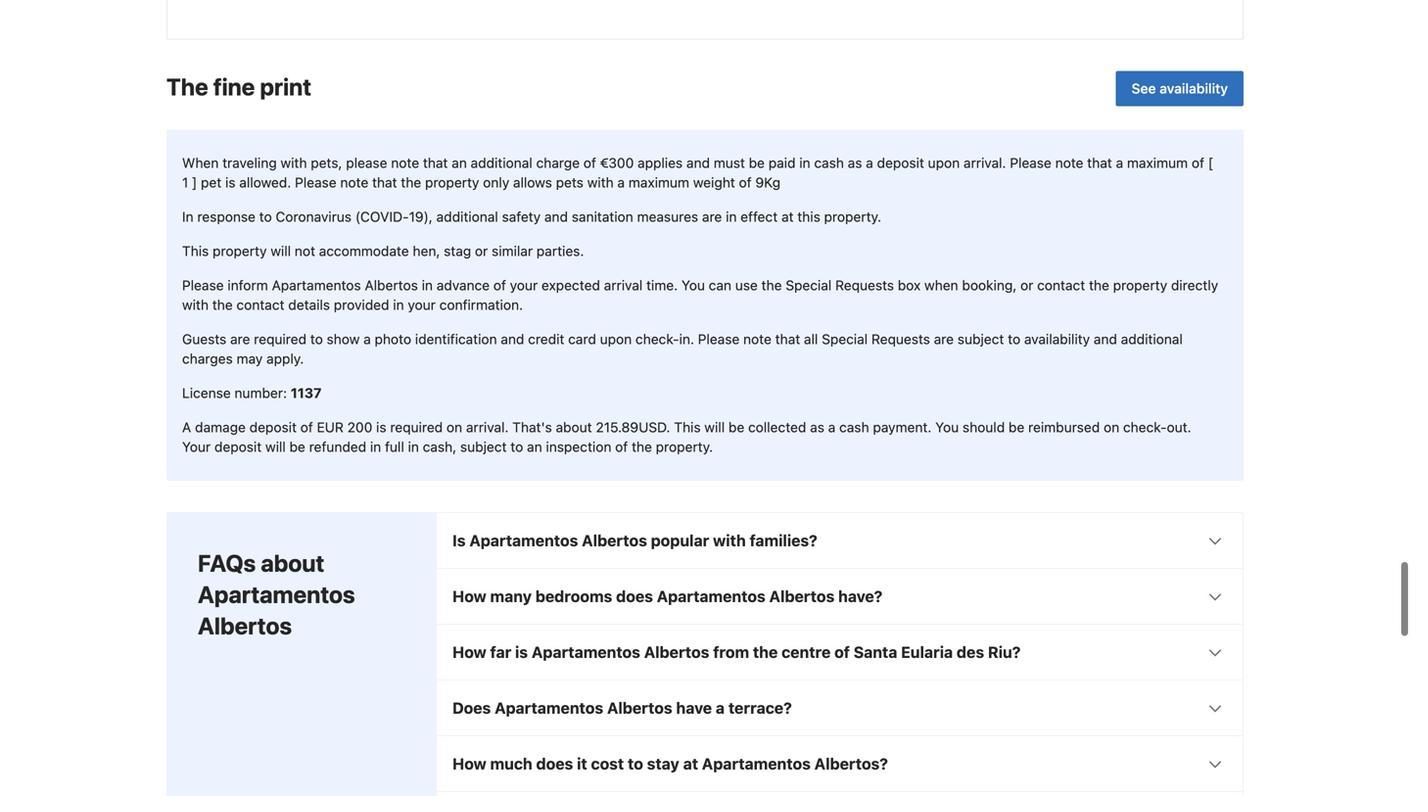 Task type: vqa. For each thing, say whether or not it's contained in the screenshot.
"Is"
yes



Task type: locate. For each thing, give the bounding box(es) containing it.
availability
[[1160, 80, 1228, 96], [1025, 331, 1090, 347]]

cash inside the 'when traveling with pets, please note that an additional charge of €300 applies and must be paid in cash as a deposit upon arrival. please note that a maximum of [ 1 ] pet is allowed. please note that the property only allows pets with a maximum weight of 9kg'
[[814, 155, 844, 171]]

show
[[327, 331, 360, 347]]

availability right 'see'
[[1160, 80, 1228, 96]]

requests inside please inform apartamentos albertos in advance of your expected arrival time. you can use the special requests box when booking, or contact the property directly with the contact details provided in your confirmation.
[[836, 277, 894, 294]]

2 vertical spatial is
[[515, 643, 528, 662]]

0 vertical spatial does
[[616, 587, 653, 606]]

in right paid
[[800, 155, 811, 171]]

1 horizontal spatial property
[[425, 175, 479, 191]]

in up photo at the top left
[[393, 297, 404, 313]]

arrival. inside a damage deposit of eur 200 is required on arrival. that's about 215.89usd. this will be collected as a cash payment. you should be reimbursed on check-out. your deposit will be refunded in full in cash, subject to an inspection of the property.
[[466, 419, 509, 436]]

2 horizontal spatial is
[[515, 643, 528, 662]]

0 vertical spatial an
[[452, 155, 467, 171]]

is inside the 'when traveling with pets, please note that an additional charge of €300 applies and must be paid in cash as a deposit upon arrival. please note that a maximum of [ 1 ] pet is allowed. please note that the property only allows pets with a maximum weight of 9kg'
[[225, 175, 236, 191]]

albertos down faqs
[[198, 612, 292, 640]]

with inside please inform apartamentos albertos in advance of your expected arrival time. you can use the special requests box when booking, or contact the property directly with the contact details provided in your confirmation.
[[182, 297, 209, 313]]

the right from
[[753, 643, 778, 662]]

apartamentos down terrace?
[[702, 755, 811, 773]]

faqs about apartamentos albertos
[[198, 550, 355, 640]]

required inside guests are required to show a photo identification and credit card upon check-in. please note that all special requests are subject to availability and additional charges may apply.
[[254, 331, 307, 347]]

0 horizontal spatial or
[[475, 243, 488, 259]]

to inside dropdown button
[[628, 755, 643, 773]]

santa
[[854, 643, 898, 662]]

as inside a damage deposit of eur 200 is required on arrival. that's about 215.89usd. this will be collected as a cash payment. you should be reimbursed on check-out. your deposit will be refunded in full in cash, subject to an inspection of the property.
[[810, 419, 825, 436]]

as right paid
[[848, 155, 862, 171]]

2 how from the top
[[453, 643, 487, 662]]

your
[[510, 277, 538, 294], [408, 297, 436, 313]]

1 vertical spatial does
[[536, 755, 573, 773]]

1 vertical spatial arrival.
[[466, 419, 509, 436]]

1 vertical spatial or
[[1021, 277, 1034, 294]]

albertos down this property will not accommodate hen, stag or similar parties.
[[365, 277, 418, 294]]

license
[[182, 385, 231, 401]]

0 vertical spatial about
[[556, 419, 592, 436]]

on right reimbursed
[[1104, 419, 1120, 436]]

a right show
[[364, 331, 371, 347]]

0 vertical spatial you
[[682, 277, 705, 294]]

check- right reimbursed
[[1124, 419, 1167, 436]]

albertos inside the faqs about apartamentos albertos
[[198, 612, 292, 640]]

special right all
[[822, 331, 868, 347]]

the
[[167, 73, 208, 100]]

a right paid
[[866, 155, 874, 171]]

0 horizontal spatial arrival.
[[466, 419, 509, 436]]

subject inside guests are required to show a photo identification and credit card upon check-in. please note that all special requests are subject to availability and additional charges may apply.
[[958, 331, 1004, 347]]

0 horizontal spatial maximum
[[629, 175, 690, 191]]

identification
[[415, 331, 497, 347]]

in
[[800, 155, 811, 171], [726, 209, 737, 225], [422, 277, 433, 294], [393, 297, 404, 313], [370, 439, 381, 455], [408, 439, 419, 455]]

apply.
[[267, 351, 304, 367]]

are down weight
[[702, 209, 722, 225]]

0 horizontal spatial are
[[230, 331, 250, 347]]

9kg
[[756, 175, 781, 191]]

1 horizontal spatial upon
[[928, 155, 960, 171]]

1 vertical spatial this
[[674, 419, 701, 436]]

1 vertical spatial upon
[[600, 331, 632, 347]]

can
[[709, 277, 732, 294]]

apartamentos inside please inform apartamentos albertos in advance of your expected arrival time. you can use the special requests box when booking, or contact the property directly with the contact details provided in your confirmation.
[[272, 277, 361, 294]]

1 horizontal spatial on
[[1104, 419, 1120, 436]]

2 vertical spatial additional
[[1121, 331, 1183, 347]]

property. down 215.89usd.
[[656, 439, 713, 455]]

to left show
[[310, 331, 323, 347]]

1 horizontal spatial about
[[556, 419, 592, 436]]

0 horizontal spatial property.
[[656, 439, 713, 455]]

subject down booking, at right top
[[958, 331, 1004, 347]]

maximum down applies
[[629, 175, 690, 191]]

to
[[259, 209, 272, 225], [310, 331, 323, 347], [1008, 331, 1021, 347], [511, 439, 523, 455], [628, 755, 643, 773]]

required up full
[[390, 419, 443, 436]]

how left many
[[453, 587, 487, 606]]

0 horizontal spatial contact
[[237, 297, 285, 313]]

it
[[577, 755, 587, 773]]

0 vertical spatial at
[[782, 209, 794, 225]]

a right collected
[[828, 419, 836, 436]]

from
[[713, 643, 749, 662]]

does down the is apartamentos albertos popular with families?
[[616, 587, 653, 606]]

does inside dropdown button
[[616, 587, 653, 606]]

a
[[866, 155, 874, 171], [1116, 155, 1124, 171], [618, 175, 625, 191], [364, 331, 371, 347], [828, 419, 836, 436], [716, 699, 725, 718]]

at inside dropdown button
[[683, 755, 698, 773]]

is apartamentos albertos popular with families?
[[453, 532, 818, 550]]

0 vertical spatial your
[[510, 277, 538, 294]]

0 vertical spatial additional
[[471, 155, 533, 171]]

2 vertical spatial will
[[265, 439, 286, 455]]

of
[[584, 155, 596, 171], [1192, 155, 1205, 171], [739, 175, 752, 191], [494, 277, 506, 294], [300, 419, 313, 436], [615, 439, 628, 455], [835, 643, 850, 662]]

1 vertical spatial required
[[390, 419, 443, 436]]

the
[[401, 175, 421, 191], [762, 277, 782, 294], [1089, 277, 1110, 294], [212, 297, 233, 313], [632, 439, 652, 455], [753, 643, 778, 662]]

contact right booking, at right top
[[1038, 277, 1086, 294]]

will left collected
[[705, 419, 725, 436]]

requests left box
[[836, 277, 894, 294]]

1 vertical spatial an
[[527, 439, 542, 455]]

sanitation
[[572, 209, 634, 225]]

is inside a damage deposit of eur 200 is required on arrival. that's about 215.89usd. this will be collected as a cash payment. you should be reimbursed on check-out. your deposit will be refunded in full in cash, subject to an inspection of the property.
[[376, 419, 387, 436]]

and left credit
[[501, 331, 524, 347]]

about inside the faqs about apartamentos albertos
[[261, 550, 325, 577]]

apartamentos up details
[[272, 277, 361, 294]]

0 horizontal spatial about
[[261, 550, 325, 577]]

with
[[281, 155, 307, 171], [587, 175, 614, 191], [182, 297, 209, 313], [713, 532, 746, 550]]

0 vertical spatial how
[[453, 587, 487, 606]]

the right use
[[762, 277, 782, 294]]

albertos up centre
[[770, 587, 835, 606]]

0 vertical spatial subject
[[958, 331, 1004, 347]]

does apartamentos albertos have a terrace?
[[453, 699, 792, 718]]

be
[[749, 155, 765, 171], [729, 419, 745, 436], [1009, 419, 1025, 436], [290, 439, 305, 455]]

1 horizontal spatial maximum
[[1127, 155, 1188, 171]]

property. inside a damage deposit of eur 200 is required on arrival. that's about 215.89usd. this will be collected as a cash payment. you should be reimbursed on check-out. your deposit will be refunded in full in cash, subject to an inspection of the property.
[[656, 439, 713, 455]]

please
[[1010, 155, 1052, 171], [295, 175, 337, 191], [182, 277, 224, 294], [698, 331, 740, 347]]

the down 215.89usd.
[[632, 439, 652, 455]]

you left can
[[682, 277, 705, 294]]

2 horizontal spatial property
[[1113, 277, 1168, 294]]

please inside please inform apartamentos albertos in advance of your expected arrival time. you can use the special requests box when booking, or contact the property directly with the contact details provided in your confirmation.
[[182, 277, 224, 294]]

of up confirmation.
[[494, 277, 506, 294]]

0 horizontal spatial check-
[[636, 331, 679, 347]]

a right 'have' at the bottom of the page
[[716, 699, 725, 718]]

this down in
[[182, 243, 209, 259]]

cash right paid
[[814, 155, 844, 171]]

subject
[[958, 331, 1004, 347], [460, 439, 507, 455]]

contact down inform
[[237, 297, 285, 313]]

0 vertical spatial property.
[[824, 209, 882, 225]]

albertos left popular
[[582, 532, 647, 550]]

applies
[[638, 155, 683, 171]]

fine
[[213, 73, 255, 100]]

1 horizontal spatial arrival.
[[964, 155, 1006, 171]]

0 vertical spatial or
[[475, 243, 488, 259]]

eur
[[317, 419, 344, 436]]

and up weight
[[687, 155, 710, 171]]

photo
[[375, 331, 411, 347]]

use
[[735, 277, 758, 294]]

how left far
[[453, 643, 487, 662]]

1 horizontal spatial does
[[616, 587, 653, 606]]

about
[[556, 419, 592, 436], [261, 550, 325, 577]]

charges
[[182, 351, 233, 367]]

how left much
[[453, 755, 487, 773]]

does
[[453, 699, 491, 718]]

about up inspection
[[556, 419, 592, 436]]

special
[[786, 277, 832, 294], [822, 331, 868, 347]]

1 horizontal spatial your
[[510, 277, 538, 294]]

0 horizontal spatial on
[[447, 419, 462, 436]]

inform
[[228, 277, 268, 294]]

1 vertical spatial cash
[[840, 419, 869, 436]]

215.89usd.
[[596, 419, 671, 436]]

0 horizontal spatial at
[[683, 755, 698, 773]]

1 horizontal spatial required
[[390, 419, 443, 436]]

guests are required to show a photo identification and credit card upon check-in. please note that all special requests are subject to availability and additional charges may apply.
[[182, 331, 1183, 367]]

1 horizontal spatial at
[[782, 209, 794, 225]]

1 vertical spatial how
[[453, 643, 487, 662]]

cost
[[591, 755, 624, 773]]

will
[[271, 243, 291, 259], [705, 419, 725, 436], [265, 439, 286, 455]]

0 horizontal spatial does
[[536, 755, 573, 773]]

to left the 'stay'
[[628, 755, 643, 773]]

at right the 'stay'
[[683, 755, 698, 773]]

check- inside guests are required to show a photo identification and credit card upon check-in. please note that all special requests are subject to availability and additional charges may apply.
[[636, 331, 679, 347]]

1 horizontal spatial availability
[[1160, 80, 1228, 96]]

subject right cash,
[[460, 439, 507, 455]]

additional up only
[[471, 155, 533, 171]]

at left this
[[782, 209, 794, 225]]

deposit
[[877, 155, 925, 171], [250, 419, 297, 436], [214, 439, 262, 455]]

be left refunded
[[290, 439, 305, 455]]

additional up stag at the top left
[[437, 209, 498, 225]]

property left only
[[425, 175, 479, 191]]

or right stag at the top left
[[475, 243, 488, 259]]

0 vertical spatial cash
[[814, 155, 844, 171]]

at
[[782, 209, 794, 225], [683, 755, 698, 773]]

check- inside a damage deposit of eur 200 is required on arrival. that's about 215.89usd. this will be collected as a cash payment. you should be reimbursed on check-out. your deposit will be refunded in full in cash, subject to an inspection of the property.
[[1124, 419, 1167, 436]]

property. right this
[[824, 209, 882, 225]]

0 horizontal spatial you
[[682, 277, 705, 294]]

this right 215.89usd.
[[674, 419, 701, 436]]

1 vertical spatial you
[[936, 419, 959, 436]]

apartamentos inside dropdown button
[[657, 587, 766, 606]]

how for how many bedrooms does apartamentos albertos have?
[[453, 587, 487, 606]]

1 vertical spatial requests
[[872, 331, 930, 347]]

how inside dropdown button
[[453, 587, 487, 606]]

effect
[[741, 209, 778, 225]]

requests down box
[[872, 331, 930, 347]]

a
[[182, 419, 191, 436]]

0 horizontal spatial availability
[[1025, 331, 1090, 347]]

1 vertical spatial at
[[683, 755, 698, 773]]

albertos inside please inform apartamentos albertos in advance of your expected arrival time. you can use the special requests box when booking, or contact the property directly with the contact details provided in your confirmation.
[[365, 277, 418, 294]]

an down that's
[[527, 439, 542, 455]]

and
[[687, 155, 710, 171], [545, 209, 568, 225], [501, 331, 524, 347], [1094, 331, 1118, 347]]

upon inside guests are required to show a photo identification and credit card upon check-in. please note that all special requests are subject to availability and additional charges may apply.
[[600, 331, 632, 347]]

0 vertical spatial deposit
[[877, 155, 925, 171]]

how many bedrooms does apartamentos albertos have? button
[[437, 569, 1243, 624]]

on up cash,
[[447, 419, 462, 436]]

0 horizontal spatial upon
[[600, 331, 632, 347]]

1 vertical spatial as
[[810, 419, 825, 436]]

eularia
[[901, 643, 953, 662]]

property.
[[824, 209, 882, 225], [656, 439, 713, 455]]

0 vertical spatial property
[[425, 175, 479, 191]]

does left "it" at the bottom
[[536, 755, 573, 773]]

provided
[[334, 297, 389, 313]]

albertos inside how far is apartamentos albertos from the centre of santa eularia des riu? dropdown button
[[644, 643, 710, 662]]

the inside the 'when traveling with pets, please note that an additional charge of €300 applies and must be paid in cash as a deposit upon arrival. please note that a maximum of [ 1 ] pet is allowed. please note that the property only allows pets with a maximum weight of 9kg'
[[401, 175, 421, 191]]

upon
[[928, 155, 960, 171], [600, 331, 632, 347]]

1 vertical spatial about
[[261, 550, 325, 577]]

1 vertical spatial property.
[[656, 439, 713, 455]]

1 horizontal spatial you
[[936, 419, 959, 436]]

does inside dropdown button
[[536, 755, 573, 773]]

0 vertical spatial as
[[848, 155, 862, 171]]

please
[[346, 155, 387, 171]]

0 vertical spatial requests
[[836, 277, 894, 294]]

additional down directly
[[1121, 331, 1183, 347]]

0 vertical spatial upon
[[928, 155, 960, 171]]

1 horizontal spatial check-
[[1124, 419, 1167, 436]]

1 vertical spatial is
[[376, 419, 387, 436]]

1 vertical spatial contact
[[237, 297, 285, 313]]

on
[[447, 419, 462, 436], [1104, 419, 1120, 436]]

is right 200
[[376, 419, 387, 436]]

0 vertical spatial arrival.
[[964, 155, 1006, 171]]

please inform apartamentos albertos in advance of your expected arrival time. you can use the special requests box when booking, or contact the property directly with the contact details provided in your confirmation.
[[182, 277, 1219, 313]]

1 horizontal spatial or
[[1021, 277, 1034, 294]]

0 vertical spatial required
[[254, 331, 307, 347]]

see availability button
[[1116, 71, 1244, 106]]

you left the should
[[936, 419, 959, 436]]

2 vertical spatial property
[[1113, 277, 1168, 294]]

popular
[[651, 532, 709, 550]]

apartamentos up from
[[657, 587, 766, 606]]

as
[[848, 155, 862, 171], [810, 419, 825, 436]]

cash left payment.
[[840, 419, 869, 436]]

1 vertical spatial special
[[822, 331, 868, 347]]

with right popular
[[713, 532, 746, 550]]

will left the not
[[271, 243, 291, 259]]

1 horizontal spatial contact
[[1038, 277, 1086, 294]]

1 horizontal spatial as
[[848, 155, 862, 171]]

to down that's
[[511, 439, 523, 455]]

apartamentos up "it" at the bottom
[[495, 699, 604, 718]]

check- down time.
[[636, 331, 679, 347]]

required inside a damage deposit of eur 200 is required on arrival. that's about 215.89usd. this will be collected as a cash payment. you should be reimbursed on check-out. your deposit will be refunded in full in cash, subject to an inspection of the property.
[[390, 419, 443, 436]]

0 vertical spatial will
[[271, 243, 291, 259]]

an up stag at the top left
[[452, 155, 467, 171]]

of inside please inform apartamentos albertos in advance of your expected arrival time. you can use the special requests box when booking, or contact the property directly with the contact details provided in your confirmation.
[[494, 277, 506, 294]]

weight
[[693, 175, 735, 191]]

a inside dropdown button
[[716, 699, 725, 718]]

safety
[[502, 209, 541, 225]]

in inside the 'when traveling with pets, please note that an additional charge of €300 applies and must be paid in cash as a deposit upon arrival. please note that a maximum of [ 1 ] pet is allowed. please note that the property only allows pets with a maximum weight of 9kg'
[[800, 155, 811, 171]]

the up 19),
[[401, 175, 421, 191]]

about right faqs
[[261, 550, 325, 577]]

how
[[453, 587, 487, 606], [453, 643, 487, 662], [453, 755, 487, 773]]

that
[[423, 155, 448, 171], [1088, 155, 1113, 171], [372, 175, 397, 191], [776, 331, 801, 347]]

1 vertical spatial check-
[[1124, 419, 1167, 436]]

0 vertical spatial contact
[[1038, 277, 1086, 294]]

1 vertical spatial subject
[[460, 439, 507, 455]]

maximum left [
[[1127, 155, 1188, 171]]

parties.
[[537, 243, 584, 259]]

0 horizontal spatial required
[[254, 331, 307, 347]]

your down similar
[[510, 277, 538, 294]]

of down 215.89usd.
[[615, 439, 628, 455]]

property inside the 'when traveling with pets, please note that an additional charge of €300 applies and must be paid in cash as a deposit upon arrival. please note that a maximum of [ 1 ] pet is allowed. please note that the property only allows pets with a maximum weight of 9kg'
[[425, 175, 479, 191]]

with up guests
[[182, 297, 209, 313]]

1 horizontal spatial this
[[674, 419, 701, 436]]

availability up reimbursed
[[1025, 331, 1090, 347]]

much
[[490, 755, 533, 773]]

to inside a damage deposit of eur 200 is required on arrival. that's about 215.89usd. this will be collected as a cash payment. you should be reimbursed on check-out. your deposit will be refunded in full in cash, subject to an inspection of the property.
[[511, 439, 523, 455]]

0 vertical spatial check-
[[636, 331, 679, 347]]

accordion control element
[[436, 512, 1244, 796]]

will down number:
[[265, 439, 286, 455]]

note
[[391, 155, 419, 171], [1056, 155, 1084, 171], [340, 175, 369, 191], [744, 331, 772, 347]]

please inside guests are required to show a photo identification and credit card upon check-in. please note that all special requests are subject to availability and additional charges may apply.
[[698, 331, 740, 347]]

of left the €300
[[584, 155, 596, 171]]

1 vertical spatial availability
[[1025, 331, 1090, 347]]

1 how from the top
[[453, 587, 487, 606]]

0 vertical spatial this
[[182, 243, 209, 259]]

3 how from the top
[[453, 755, 487, 773]]

or inside please inform apartamentos albertos in advance of your expected arrival time. you can use the special requests box when booking, or contact the property directly with the contact details provided in your confirmation.
[[1021, 277, 1034, 294]]

apartamentos down bedrooms
[[532, 643, 641, 662]]

0 horizontal spatial subject
[[460, 439, 507, 455]]

is right far
[[515, 643, 528, 662]]

cash
[[814, 155, 844, 171], [840, 419, 869, 436]]

2 vertical spatial how
[[453, 755, 487, 773]]

0 vertical spatial is
[[225, 175, 236, 191]]

0 horizontal spatial as
[[810, 419, 825, 436]]

when
[[925, 277, 959, 294]]

property left directly
[[1113, 277, 1168, 294]]

0 horizontal spatial an
[[452, 155, 467, 171]]

special inside please inform apartamentos albertos in advance of your expected arrival time. you can use the special requests box when booking, or contact the property directly with the contact details provided in your confirmation.
[[786, 277, 832, 294]]

must
[[714, 155, 745, 171]]

property up inform
[[213, 243, 267, 259]]

1 horizontal spatial an
[[527, 439, 542, 455]]

apartamentos up many
[[470, 532, 578, 550]]

does
[[616, 587, 653, 606], [536, 755, 573, 773]]

cash inside a damage deposit of eur 200 is required on arrival. that's about 215.89usd. this will be collected as a cash payment. you should be reimbursed on check-out. your deposit will be refunded in full in cash, subject to an inspection of the property.
[[840, 419, 869, 436]]

special up all
[[786, 277, 832, 294]]

with inside dropdown button
[[713, 532, 746, 550]]

2 vertical spatial deposit
[[214, 439, 262, 455]]

or right booking, at right top
[[1021, 277, 1034, 294]]

is right pet
[[225, 175, 236, 191]]

directly
[[1171, 277, 1219, 294]]

0 horizontal spatial your
[[408, 297, 436, 313]]



Task type: describe. For each thing, give the bounding box(es) containing it.
]
[[192, 175, 197, 191]]

albertos inside does apartamentos albertos have a terrace? dropdown button
[[607, 699, 673, 718]]

des
[[957, 643, 985, 662]]

availability inside guests are required to show a photo identification and credit card upon check-in. please note that all special requests are subject to availability and additional charges may apply.
[[1025, 331, 1090, 347]]

accommodate
[[319, 243, 409, 259]]

19),
[[409, 209, 433, 225]]

an inside a damage deposit of eur 200 is required on arrival. that's about 215.89usd. this will be collected as a cash payment. you should be reimbursed on check-out. your deposit will be refunded in full in cash, subject to an inspection of the property.
[[527, 439, 542, 455]]

albertos inside how many bedrooms does apartamentos albertos have? dropdown button
[[770, 587, 835, 606]]

full
[[385, 439, 404, 455]]

measures
[[637, 209, 699, 225]]

1 vertical spatial your
[[408, 297, 436, 313]]

many
[[490, 587, 532, 606]]

collected
[[748, 419, 807, 436]]

print
[[260, 73, 312, 100]]

reimbursed
[[1029, 419, 1100, 436]]

the inside dropdown button
[[753, 643, 778, 662]]

of left [
[[1192, 155, 1205, 171]]

card
[[568, 331, 596, 347]]

guests
[[182, 331, 227, 347]]

is inside dropdown button
[[515, 643, 528, 662]]

how much does it cost to stay at apartamentos albertos?
[[453, 755, 888, 773]]

in
[[182, 209, 194, 225]]

only
[[483, 175, 510, 191]]

should
[[963, 419, 1005, 436]]

traveling
[[222, 155, 277, 171]]

be inside the 'when traveling with pets, please note that an additional charge of €300 applies and must be paid in cash as a deposit upon arrival. please note that a maximum of [ 1 ] pet is allowed. please note that the property only allows pets with a maximum weight of 9kg'
[[749, 155, 765, 171]]

about inside a damage deposit of eur 200 is required on arrival. that's about 215.89usd. this will be collected as a cash payment. you should be reimbursed on check-out. your deposit will be refunded in full in cash, subject to an inspection of the property.
[[556, 419, 592, 436]]

have
[[676, 699, 712, 718]]

allowed.
[[239, 175, 291, 191]]

a down the €300
[[618, 175, 625, 191]]

additional inside the 'when traveling with pets, please note that an additional charge of €300 applies and must be paid in cash as a deposit upon arrival. please note that a maximum of [ 1 ] pet is allowed. please note that the property only allows pets with a maximum weight of 9kg'
[[471, 155, 533, 171]]

a inside a damage deposit of eur 200 is required on arrival. that's about 215.89usd. this will be collected as a cash payment. you should be reimbursed on check-out. your deposit will be refunded in full in cash, subject to an inspection of the property.
[[828, 419, 836, 436]]

damage
[[195, 419, 246, 436]]

albertos?
[[815, 755, 888, 773]]

license number: 1137
[[182, 385, 322, 401]]

of left the eur
[[300, 419, 313, 436]]

with down the €300
[[587, 175, 614, 191]]

you inside a damage deposit of eur 200 is required on arrival. that's about 215.89usd. this will be collected as a cash payment. you should be reimbursed on check-out. your deposit will be refunded in full in cash, subject to an inspection of the property.
[[936, 419, 959, 436]]

property inside please inform apartamentos albertos in advance of your expected arrival time. you can use the special requests box when booking, or contact the property directly with the contact details provided in your confirmation.
[[1113, 277, 1168, 294]]

as inside the 'when traveling with pets, please note that an additional charge of €300 applies and must be paid in cash as a deposit upon arrival. please note that a maximum of [ 1 ] pet is allowed. please note that the property only allows pets with a maximum weight of 9kg'
[[848, 155, 862, 171]]

faqs
[[198, 550, 256, 577]]

of left 9kg
[[739, 175, 752, 191]]

in left 'effect'
[[726, 209, 737, 225]]

confirmation.
[[440, 297, 523, 313]]

is apartamentos albertos popular with families? button
[[437, 513, 1243, 568]]

paid
[[769, 155, 796, 171]]

how much does it cost to stay at apartamentos albertos? button
[[437, 737, 1243, 792]]

the left directly
[[1089, 277, 1110, 294]]

to down "allowed."
[[259, 209, 272, 225]]

2 on from the left
[[1104, 419, 1120, 436]]

albertos inside is apartamentos albertos popular with families? dropdown button
[[582, 532, 647, 550]]

upon inside the 'when traveling with pets, please note that an additional charge of €300 applies and must be paid in cash as a deposit upon arrival. please note that a maximum of [ 1 ] pet is allowed. please note that the property only allows pets with a maximum weight of 9kg'
[[928, 155, 960, 171]]

1137
[[291, 385, 322, 401]]

additional inside guests are required to show a photo identification and credit card upon check-in. please note that all special requests are subject to availability and additional charges may apply.
[[1121, 331, 1183, 347]]

all
[[804, 331, 818, 347]]

0 horizontal spatial property
[[213, 243, 267, 259]]

the down inform
[[212, 297, 233, 313]]

an inside the 'when traveling with pets, please note that an additional charge of €300 applies and must be paid in cash as a deposit upon arrival. please note that a maximum of [ 1 ] pet is allowed. please note that the property only allows pets with a maximum weight of 9kg'
[[452, 155, 467, 171]]

1 horizontal spatial property.
[[824, 209, 882, 225]]

to down booking, at right top
[[1008, 331, 1021, 347]]

apartamentos down faqs
[[198, 581, 355, 608]]

advance
[[437, 277, 490, 294]]

number:
[[235, 385, 287, 401]]

does apartamentos albertos have a terrace? button
[[437, 681, 1243, 736]]

the inside a damage deposit of eur 200 is required on arrival. that's about 215.89usd. this will be collected as a cash payment. you should be reimbursed on check-out. your deposit will be refunded in full in cash, subject to an inspection of the property.
[[632, 439, 652, 455]]

time.
[[647, 277, 678, 294]]

subject inside a damage deposit of eur 200 is required on arrival. that's about 215.89usd. this will be collected as a cash payment. you should be reimbursed on check-out. your deposit will be refunded in full in cash, subject to an inspection of the property.
[[460, 439, 507, 455]]

that inside guests are required to show a photo identification and credit card upon check-in. please note that all special requests are subject to availability and additional charges may apply.
[[776, 331, 801, 347]]

in down hen,
[[422, 277, 433, 294]]

is
[[453, 532, 466, 550]]

how far is apartamentos albertos from the centre of santa eularia des riu? button
[[437, 625, 1243, 680]]

not
[[295, 243, 315, 259]]

out.
[[1167, 419, 1192, 436]]

pets,
[[311, 155, 342, 171]]

expected
[[542, 277, 600, 294]]

in.
[[679, 331, 694, 347]]

payment.
[[873, 419, 932, 436]]

this inside a damage deposit of eur 200 is required on arrival. that's about 215.89usd. this will be collected as a cash payment. you should be reimbursed on check-out. your deposit will be refunded in full in cash, subject to an inspection of the property.
[[674, 419, 701, 436]]

1 vertical spatial deposit
[[250, 419, 297, 436]]

credit
[[528, 331, 565, 347]]

of inside dropdown button
[[835, 643, 850, 662]]

coronavirus
[[276, 209, 352, 225]]

riu?
[[988, 643, 1021, 662]]

be left collected
[[729, 419, 745, 436]]

with left pets,
[[281, 155, 307, 171]]

when traveling with pets, please note that an additional charge of €300 applies and must be paid in cash as a deposit upon arrival. please note that a maximum of [ 1 ] pet is allowed. please note that the property only allows pets with a maximum weight of 9kg
[[182, 155, 1214, 191]]

cash,
[[423, 439, 457, 455]]

special inside guests are required to show a photo identification and credit card upon check-in. please note that all special requests are subject to availability and additional charges may apply.
[[822, 331, 868, 347]]

2 horizontal spatial are
[[934, 331, 954, 347]]

1 vertical spatial will
[[705, 419, 725, 436]]

you inside please inform apartamentos albertos in advance of your expected arrival time. you can use the special requests box when booking, or contact the property directly with the contact details provided in your confirmation.
[[682, 277, 705, 294]]

200
[[347, 419, 373, 436]]

booking,
[[962, 277, 1017, 294]]

may
[[237, 351, 263, 367]]

a left [
[[1116, 155, 1124, 171]]

stag
[[444, 243, 471, 259]]

deposit inside the 'when traveling with pets, please note that an additional charge of €300 applies and must be paid in cash as a deposit upon arrival. please note that a maximum of [ 1 ] pet is allowed. please note that the property only allows pets with a maximum weight of 9kg'
[[877, 155, 925, 171]]

your
[[182, 439, 211, 455]]

that's
[[513, 419, 552, 436]]

pet
[[201, 175, 222, 191]]

in right full
[[408, 439, 419, 455]]

0 vertical spatial maximum
[[1127, 155, 1188, 171]]

how for how far is apartamentos albertos from the centre of santa eularia des riu?
[[453, 643, 487, 662]]

inspection
[[546, 439, 612, 455]]

1 on from the left
[[447, 419, 462, 436]]

€300
[[600, 155, 634, 171]]

and inside the 'when traveling with pets, please note that an additional charge of €300 applies and must be paid in cash as a deposit upon arrival. please note that a maximum of [ 1 ] pet is allowed. please note that the property only allows pets with a maximum weight of 9kg'
[[687, 155, 710, 171]]

and up parties.
[[545, 209, 568, 225]]

details
[[288, 297, 330, 313]]

arrival. inside the 'when traveling with pets, please note that an additional charge of €300 applies and must be paid in cash as a deposit upon arrival. please note that a maximum of [ 1 ] pet is allowed. please note that the property only allows pets with a maximum weight of 9kg'
[[964, 155, 1006, 171]]

1 horizontal spatial are
[[702, 209, 722, 225]]

families?
[[750, 532, 818, 550]]

1 vertical spatial maximum
[[629, 175, 690, 191]]

arrival
[[604, 277, 643, 294]]

how far is apartamentos albertos from the centre of santa eularia des riu?
[[453, 643, 1021, 662]]

how for how much does it cost to stay at apartamentos albertos?
[[453, 755, 487, 773]]

0 horizontal spatial this
[[182, 243, 209, 259]]

in left full
[[370, 439, 381, 455]]

1
[[182, 175, 188, 191]]

bedrooms
[[536, 587, 613, 606]]

in response to coronavirus (covid-19), additional safety and sanitation measures are in effect at this property.
[[182, 209, 882, 225]]

allows
[[513, 175, 552, 191]]

charge
[[536, 155, 580, 171]]

requests inside guests are required to show a photo identification and credit card upon check-in. please note that all special requests are subject to availability and additional charges may apply.
[[872, 331, 930, 347]]

this property will not accommodate hen, stag or similar parties.
[[182, 243, 584, 259]]

availability inside button
[[1160, 80, 1228, 96]]

and up reimbursed
[[1094, 331, 1118, 347]]

be right the should
[[1009, 419, 1025, 436]]

note inside guests are required to show a photo identification and credit card upon check-in. please note that all special requests are subject to availability and additional charges may apply.
[[744, 331, 772, 347]]

stay
[[647, 755, 680, 773]]

1 vertical spatial additional
[[437, 209, 498, 225]]

a inside guests are required to show a photo identification and credit card upon check-in. please note that all special requests are subject to availability and additional charges may apply.
[[364, 331, 371, 347]]

the fine print
[[167, 73, 312, 100]]

when
[[182, 155, 219, 171]]

box
[[898, 277, 921, 294]]

this
[[798, 209, 821, 225]]

have?
[[839, 587, 883, 606]]



